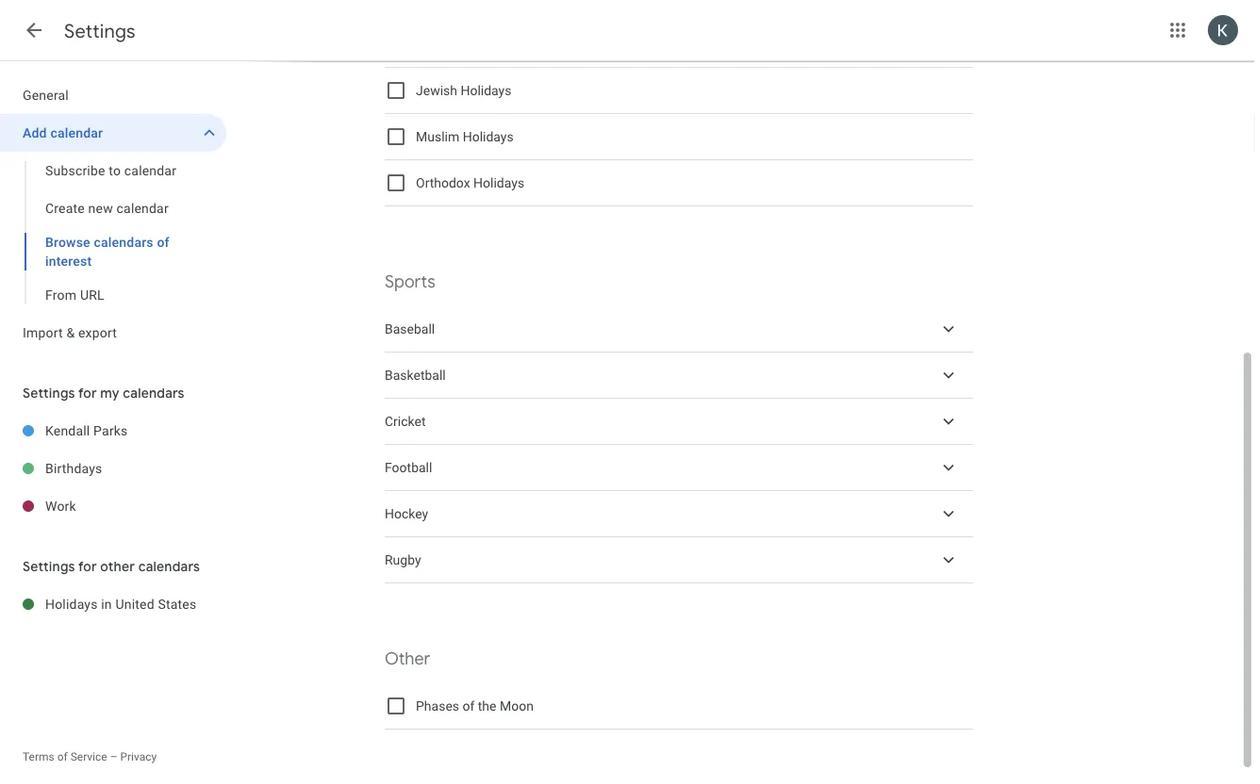 Task type: vqa. For each thing, say whether or not it's contained in the screenshot.
5 to the top
no



Task type: locate. For each thing, give the bounding box(es) containing it.
settings for my calendars
[[23, 385, 185, 401]]

parks
[[93, 423, 128, 438]]

of down create new calendar
[[157, 234, 169, 250]]

holidays for orthodox holidays
[[473, 175, 524, 191]]

1 vertical spatial calendar
[[124, 163, 176, 178]]

settings up kendall
[[23, 385, 75, 401]]

calendar right "new" at left top
[[116, 200, 169, 216]]

calendars inside browse calendars of interest
[[94, 234, 153, 250]]

for for my
[[78, 385, 97, 401]]

jewish holidays
[[416, 83, 512, 98]]

settings right go back icon
[[64, 19, 136, 43]]

of right the terms
[[57, 751, 68, 764]]

calendar right 'to' on the left of page
[[124, 163, 176, 178]]

work
[[45, 498, 76, 514]]

holidays left the in
[[45, 596, 98, 612]]

2 vertical spatial settings
[[23, 558, 75, 575]]

service
[[70, 751, 107, 764]]

1 horizontal spatial of
[[157, 234, 169, 250]]

phases
[[416, 699, 459, 714]]

of
[[157, 234, 169, 250], [463, 699, 475, 714], [57, 751, 68, 764]]

1 vertical spatial settings
[[23, 385, 75, 401]]

calendars
[[94, 234, 153, 250], [123, 385, 185, 401], [138, 558, 200, 575]]

settings
[[64, 19, 136, 43], [23, 385, 75, 401], [23, 558, 75, 575]]

kendall parks tree item
[[0, 412, 226, 450]]

settings for settings
[[64, 19, 136, 43]]

0 vertical spatial calendar
[[50, 125, 103, 141]]

of left the the
[[463, 699, 475, 714]]

the
[[478, 699, 496, 714]]

general
[[23, 87, 69, 103]]

from
[[45, 287, 77, 303]]

add
[[23, 125, 47, 141]]

holidays
[[461, 83, 512, 98], [463, 129, 514, 145], [473, 175, 524, 191], [45, 596, 98, 612]]

0 vertical spatial settings
[[64, 19, 136, 43]]

to
[[109, 163, 121, 178]]

orthodox holidays
[[416, 175, 524, 191]]

1 for from the top
[[78, 385, 97, 401]]

of inside browse calendars of interest
[[157, 234, 169, 250]]

holidays right jewish
[[461, 83, 512, 98]]

jewish
[[416, 83, 457, 98]]

calendars for my
[[123, 385, 185, 401]]

export
[[78, 325, 117, 340]]

in
[[101, 596, 112, 612]]

tree containing general
[[0, 76, 226, 352]]

settings for settings for other calendars
[[23, 558, 75, 575]]

terms of service – privacy
[[23, 751, 157, 764]]

0 horizontal spatial of
[[57, 751, 68, 764]]

calendars right my
[[123, 385, 185, 401]]

0 vertical spatial calendars
[[94, 234, 153, 250]]

subscribe to calendar
[[45, 163, 176, 178]]

2 vertical spatial calendar
[[116, 200, 169, 216]]

1 vertical spatial for
[[78, 558, 97, 575]]

1 vertical spatial of
[[463, 699, 475, 714]]

holidays in united states link
[[45, 586, 226, 623]]

0 vertical spatial of
[[157, 234, 169, 250]]

settings heading
[[64, 19, 136, 43]]

2 vertical spatial calendars
[[138, 558, 200, 575]]

football tree item
[[385, 445, 973, 491]]

orthodox
[[416, 175, 470, 191]]

holidays up 'orthodox holidays'
[[463, 129, 514, 145]]

settings for settings for my calendars
[[23, 385, 75, 401]]

cricket tree item
[[385, 399, 973, 445]]

1 vertical spatial calendars
[[123, 385, 185, 401]]

my
[[100, 385, 120, 401]]

kendall
[[45, 423, 90, 438]]

for left my
[[78, 385, 97, 401]]

birthdays link
[[45, 450, 226, 488]]

hockey
[[385, 506, 428, 522]]

2 horizontal spatial of
[[463, 699, 475, 714]]

for
[[78, 385, 97, 401], [78, 558, 97, 575]]

calendars up states
[[138, 558, 200, 575]]

for left other
[[78, 558, 97, 575]]

kendall parks
[[45, 423, 128, 438]]

settings down work in the left of the page
[[23, 558, 75, 575]]

phases of the moon
[[416, 699, 534, 714]]

0 vertical spatial for
[[78, 385, 97, 401]]

calendars down create new calendar
[[94, 234, 153, 250]]

basketball tree item
[[385, 353, 973, 399]]

holidays right the orthodox on the left of page
[[473, 175, 524, 191]]

import & export
[[23, 325, 117, 340]]

holidays in united states tree item
[[0, 586, 226, 623]]

group
[[0, 152, 226, 314]]

calendar up subscribe
[[50, 125, 103, 141]]

calendar inside add calendar tree item
[[50, 125, 103, 141]]

2 vertical spatial of
[[57, 751, 68, 764]]

birthdays
[[45, 461, 102, 476]]

birthdays tree item
[[0, 450, 226, 488]]

go back image
[[23, 19, 45, 41]]

interest
[[45, 253, 92, 269]]

2 for from the top
[[78, 558, 97, 575]]

calendar
[[50, 125, 103, 141], [124, 163, 176, 178], [116, 200, 169, 216]]

tree
[[0, 76, 226, 352]]

rugby
[[385, 552, 421, 568]]



Task type: describe. For each thing, give the bounding box(es) containing it.
subscribe
[[45, 163, 105, 178]]

browse
[[45, 234, 90, 250]]

cricket
[[385, 414, 426, 429]]

united
[[115, 596, 154, 612]]

other
[[385, 648, 430, 670]]

football
[[385, 460, 432, 476]]

add calendar
[[23, 125, 103, 141]]

holidays in united states
[[45, 596, 196, 612]]

group containing subscribe to calendar
[[0, 152, 226, 314]]

settings for other calendars
[[23, 558, 200, 575]]

for for other
[[78, 558, 97, 575]]

work link
[[45, 488, 226, 525]]

of for terms of service – privacy
[[57, 751, 68, 764]]

hockey tree item
[[385, 491, 973, 538]]

rugby tree item
[[385, 538, 973, 584]]

holidays for muslim holidays
[[463, 129, 514, 145]]

url
[[80, 287, 104, 303]]

add calendar tree item
[[0, 114, 226, 152]]

holidays for jewish holidays
[[461, 83, 512, 98]]

baseball tree item
[[385, 306, 973, 353]]

terms of service link
[[23, 751, 107, 764]]

states
[[158, 596, 196, 612]]

&
[[66, 325, 75, 340]]

from url
[[45, 287, 104, 303]]

other
[[100, 558, 135, 575]]

settings for my calendars tree
[[0, 412, 226, 525]]

muslim
[[416, 129, 459, 145]]

privacy
[[120, 751, 157, 764]]

calendar for subscribe to calendar
[[124, 163, 176, 178]]

create
[[45, 200, 85, 216]]

browse calendars of interest
[[45, 234, 169, 269]]

–
[[110, 751, 117, 764]]

moon
[[500, 699, 534, 714]]

baseball
[[385, 321, 435, 337]]

sports
[[385, 271, 435, 292]]

terms
[[23, 751, 54, 764]]

work tree item
[[0, 488, 226, 525]]

calendars for other
[[138, 558, 200, 575]]

basketball
[[385, 368, 446, 383]]

privacy link
[[120, 751, 157, 764]]

new
[[88, 200, 113, 216]]

muslim holidays
[[416, 129, 514, 145]]

calendar for create new calendar
[[116, 200, 169, 216]]

create new calendar
[[45, 200, 169, 216]]

import
[[23, 325, 63, 340]]

holidays inside tree item
[[45, 596, 98, 612]]

of for phases of the moon
[[463, 699, 475, 714]]



